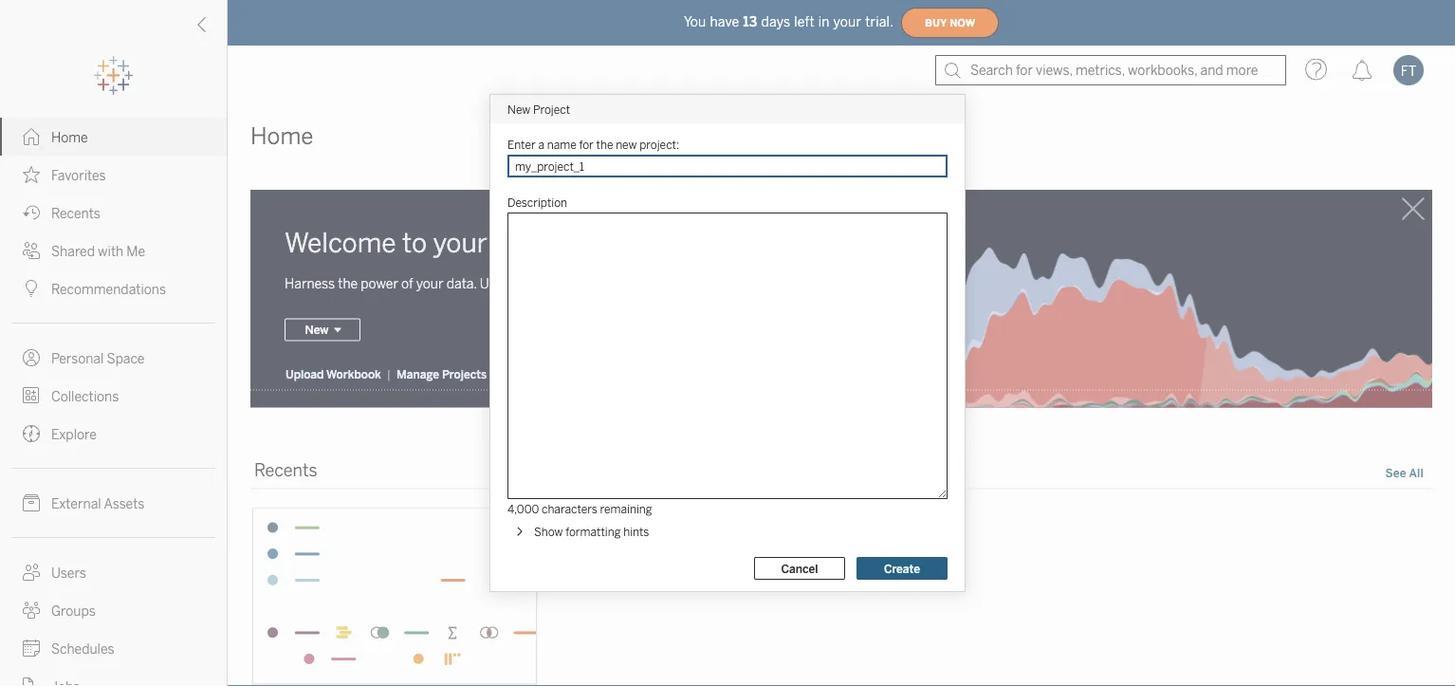 Task type: vqa. For each thing, say whether or not it's contained in the screenshot.
THE RECENTS
yes



Task type: describe. For each thing, give the bounding box(es) containing it.
Enter a name for the new project: text field
[[508, 155, 948, 177]]

home link
[[0, 118, 227, 156]]

home inside main navigation. press the up and down arrow keys to access links. element
[[51, 130, 88, 145]]

with
[[98, 243, 124, 259]]

4,000 characters remaining
[[508, 502, 652, 516]]

tableau
[[493, 227, 587, 259]]

groups
[[51, 603, 96, 619]]

trial.
[[866, 14, 894, 30]]

workbook
[[326, 367, 381, 381]]

new
[[616, 138, 637, 151]]

1 | from the left
[[387, 367, 391, 381]]

users inside main navigation. press the up and down arrow keys to access links. element
[[51, 565, 86, 581]]

2 of from the left
[[612, 276, 624, 291]]

space
[[107, 351, 145, 366]]

cancel button
[[754, 557, 846, 580]]

explore
[[51, 427, 97, 442]]

see all
[[1386, 466, 1424, 480]]

name
[[547, 138, 577, 151]]

1 of from the left
[[401, 276, 413, 291]]

potential
[[555, 276, 609, 291]]

shared
[[51, 243, 95, 259]]

main navigation. press the up and down arrow keys to access links. element
[[0, 118, 227, 686]]

external assets
[[51, 496, 145, 511]]

new for new project
[[508, 102, 531, 116]]

your left the data.
[[416, 276, 444, 291]]

create button
[[857, 557, 948, 580]]

site
[[593, 227, 636, 259]]

new for new
[[305, 323, 329, 337]]

see all link
[[1385, 463, 1425, 483]]

navigation panel element
[[0, 57, 227, 686]]

groups link
[[0, 591, 227, 629]]

harness
[[285, 276, 335, 291]]

1 horizontal spatial home
[[251, 123, 314, 150]]

your right in
[[834, 14, 862, 30]]

welcome to your tableau site
[[285, 227, 636, 259]]

recommendations link
[[0, 270, 227, 307]]

formatting
[[566, 525, 621, 539]]

remaining
[[600, 502, 652, 516]]

unleash
[[480, 276, 529, 291]]

manage projects link
[[396, 366, 488, 382]]

create
[[884, 562, 921, 575]]

upload workbook button
[[285, 366, 382, 382]]

you have 13 days left in your trial.
[[684, 14, 894, 30]]

manage users link
[[501, 366, 580, 382]]

in
[[819, 14, 830, 30]]

you
[[684, 14, 706, 30]]

1 horizontal spatial the
[[532, 276, 552, 291]]

personal space link
[[0, 339, 227, 377]]

recents link
[[0, 194, 227, 232]]

me
[[127, 243, 145, 259]]

schedules
[[51, 641, 114, 657]]



Task type: locate. For each thing, give the bounding box(es) containing it.
13
[[743, 14, 758, 30]]

of
[[401, 276, 413, 291], [612, 276, 624, 291]]

have
[[710, 14, 740, 30]]

0 vertical spatial users
[[548, 367, 579, 381]]

0 horizontal spatial users
[[51, 565, 86, 581]]

the right unleash
[[532, 276, 552, 291]]

1 manage from the left
[[397, 367, 439, 381]]

assets
[[104, 496, 145, 511]]

new up "upload"
[[305, 323, 329, 337]]

manage
[[397, 367, 439, 381], [502, 367, 545, 381]]

of right potential
[[612, 276, 624, 291]]

the
[[596, 138, 613, 151], [338, 276, 358, 291], [532, 276, 552, 291]]

project:
[[640, 138, 680, 151]]

Description text field
[[508, 213, 948, 499]]

new inside dialog
[[508, 102, 531, 116]]

a
[[538, 138, 545, 151]]

enter
[[508, 138, 536, 151]]

4,000
[[508, 502, 539, 516]]

buy
[[925, 17, 947, 29]]

the inside new project dialog
[[596, 138, 613, 151]]

users up groups on the bottom left of the page
[[51, 565, 86, 581]]

show formatting hints
[[534, 525, 649, 539]]

recommendations
[[51, 281, 166, 297]]

buy now
[[925, 17, 976, 29]]

2 horizontal spatial the
[[596, 138, 613, 151]]

users down potential
[[548, 367, 579, 381]]

your
[[834, 14, 862, 30], [433, 227, 488, 259], [416, 276, 444, 291], [627, 276, 654, 291]]

0 vertical spatial new
[[508, 102, 531, 116]]

0 horizontal spatial of
[[401, 276, 413, 291]]

manage left projects
[[397, 367, 439, 381]]

1 horizontal spatial of
[[612, 276, 624, 291]]

all
[[1410, 466, 1424, 480]]

data.
[[447, 276, 477, 291]]

left
[[795, 14, 815, 30]]

new button
[[285, 318, 361, 341]]

1 horizontal spatial manage
[[502, 367, 545, 381]]

explore link
[[0, 415, 227, 453]]

users
[[548, 367, 579, 381], [51, 565, 86, 581]]

2 | from the left
[[493, 367, 497, 381]]

welcome
[[285, 227, 396, 259]]

0 horizontal spatial manage
[[397, 367, 439, 381]]

new
[[508, 102, 531, 116], [305, 323, 329, 337]]

home
[[251, 123, 314, 150], [51, 130, 88, 145]]

collections
[[51, 389, 119, 404]]

project
[[533, 102, 570, 116]]

manage right projects
[[502, 367, 545, 381]]

recents
[[51, 205, 100, 221], [254, 460, 317, 481]]

external assets link
[[0, 484, 227, 522]]

for
[[579, 138, 594, 151]]

your up the data.
[[433, 227, 488, 259]]

upload workbook | manage projects | manage users
[[286, 367, 579, 381]]

1 horizontal spatial users
[[548, 367, 579, 381]]

collections link
[[0, 377, 227, 415]]

cancel
[[781, 562, 819, 575]]

new project
[[508, 102, 570, 116]]

shared with me
[[51, 243, 145, 259]]

of right power
[[401, 276, 413, 291]]

shared with me link
[[0, 232, 227, 270]]

1 vertical spatial new
[[305, 323, 329, 337]]

| right workbook
[[387, 367, 391, 381]]

to
[[402, 227, 427, 259]]

characters
[[542, 502, 598, 516]]

recents inside main navigation. press the up and down arrow keys to access links. element
[[51, 205, 100, 221]]

the left power
[[338, 276, 358, 291]]

the right the for
[[596, 138, 613, 151]]

1 vertical spatial recents
[[254, 460, 317, 481]]

1 vertical spatial users
[[51, 565, 86, 581]]

favorites link
[[0, 156, 227, 194]]

description
[[508, 195, 568, 209]]

projects
[[442, 367, 487, 381]]

show
[[534, 525, 563, 539]]

2 manage from the left
[[502, 367, 545, 381]]

days
[[761, 14, 791, 30]]

people.
[[657, 276, 701, 291]]

schedules link
[[0, 629, 227, 667]]

users link
[[0, 553, 227, 591]]

0 vertical spatial recents
[[51, 205, 100, 221]]

hints
[[624, 525, 649, 539]]

new left the project
[[508, 102, 531, 116]]

buy now button
[[902, 8, 999, 38]]

new project dialog
[[491, 95, 965, 591]]

0 horizontal spatial new
[[305, 323, 329, 337]]

0 horizontal spatial the
[[338, 276, 358, 291]]

0 horizontal spatial home
[[51, 130, 88, 145]]

see
[[1386, 466, 1407, 480]]

| right projects
[[493, 367, 497, 381]]

upload
[[286, 367, 324, 381]]

new inside popup button
[[305, 323, 329, 337]]

harness the power of your data. unleash the potential of your people.
[[285, 276, 701, 291]]

1 horizontal spatial new
[[508, 102, 531, 116]]

favorites
[[51, 167, 106, 183]]

0 horizontal spatial |
[[387, 367, 391, 381]]

personal
[[51, 351, 104, 366]]

power
[[361, 276, 398, 291]]

1 horizontal spatial |
[[493, 367, 497, 381]]

1 horizontal spatial recents
[[254, 460, 317, 481]]

show formatting hints button
[[510, 521, 653, 544]]

personal space
[[51, 351, 145, 366]]

your left people.
[[627, 276, 654, 291]]

enter a name for the new project:
[[508, 138, 680, 151]]

0 horizontal spatial recents
[[51, 205, 100, 221]]

now
[[950, 17, 976, 29]]

|
[[387, 367, 391, 381], [493, 367, 497, 381]]

external
[[51, 496, 101, 511]]



